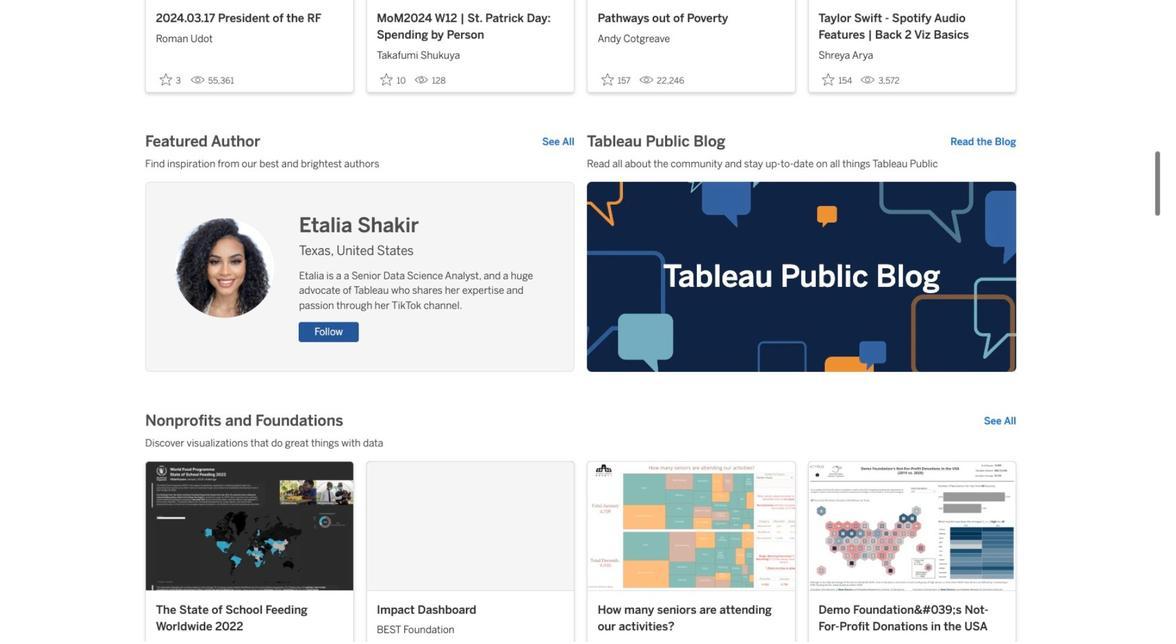 Task type: vqa. For each thing, say whether or not it's contained in the screenshot.
Olushola
no



Task type: locate. For each thing, give the bounding box(es) containing it.
read all about the community and stay up-to-date on all things tableau public element
[[587, 157, 1017, 172]]

4 workbook thumbnail image from the left
[[809, 462, 1016, 591]]

3 workbook thumbnail image from the left
[[588, 462, 795, 591]]

add favorite image
[[160, 73, 172, 85], [381, 73, 393, 85], [602, 73, 614, 85], [823, 73, 835, 85]]

workbook thumbnail image
[[146, 462, 353, 591], [367, 462, 574, 591], [588, 462, 795, 591], [809, 462, 1016, 591]]

find inspiration from our best and brightest authors element
[[145, 157, 575, 172]]

nonprofits and foundations heading
[[145, 412, 343, 432]]

3 add favorite image from the left
[[602, 73, 614, 85]]

2 workbook thumbnail image from the left
[[367, 462, 574, 591]]

featured author heading
[[145, 132, 261, 152]]

Add Favorite button
[[156, 69, 186, 89], [377, 69, 410, 89], [598, 69, 635, 89], [819, 69, 857, 89]]



Task type: describe. For each thing, give the bounding box(es) containing it.
see all nonprofits and foundations element
[[985, 414, 1017, 429]]

1 add favorite image from the left
[[160, 73, 172, 85]]

see all featured authors element
[[543, 135, 575, 150]]

tableau public blog heading
[[587, 132, 726, 152]]

featured author: etalia.shakir image
[[175, 218, 275, 318]]

3 add favorite button from the left
[[598, 69, 635, 89]]

1 add favorite button from the left
[[156, 69, 186, 89]]

4 add favorite button from the left
[[819, 69, 857, 89]]

discover visualizations that do great things with data element
[[145, 437, 1017, 452]]

1 workbook thumbnail image from the left
[[146, 462, 353, 591]]

2 add favorite button from the left
[[377, 69, 410, 89]]

4 add favorite image from the left
[[823, 73, 835, 85]]

2 add favorite image from the left
[[381, 73, 393, 85]]



